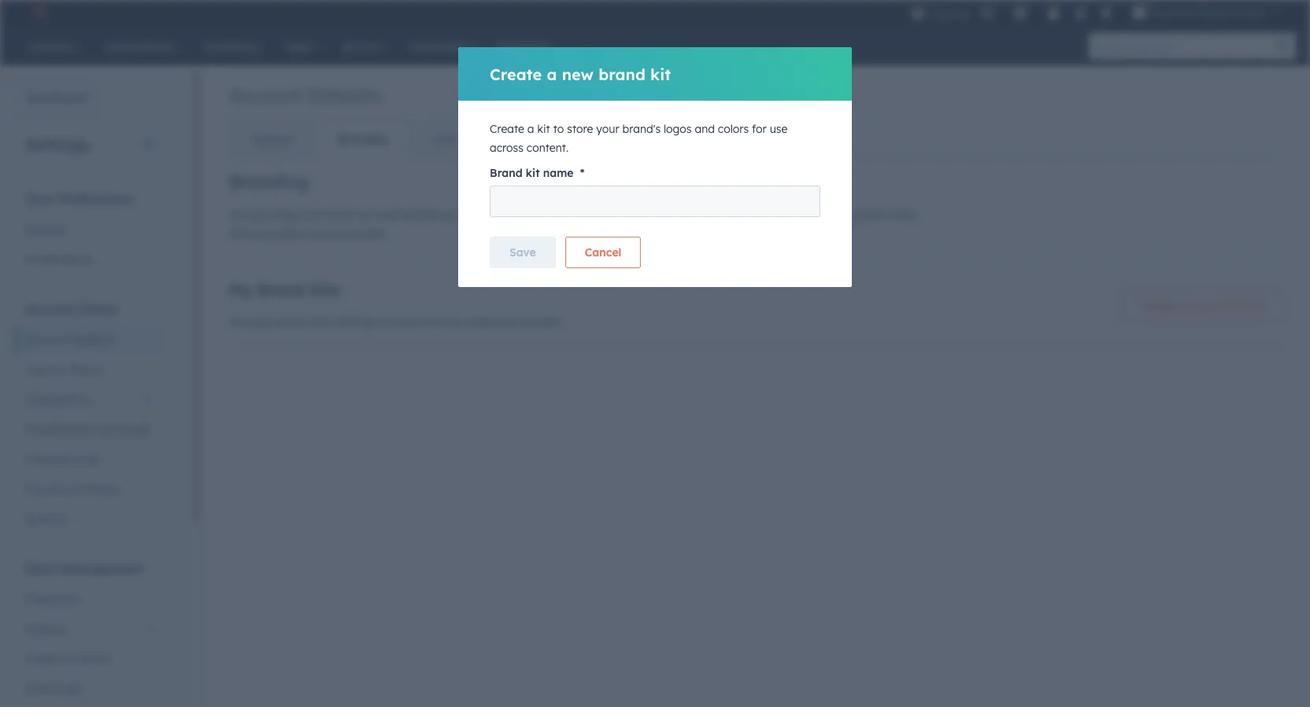 Task type: vqa. For each thing, say whether or not it's contained in the screenshot.
type for Companies
no



Task type: describe. For each thing, give the bounding box(es) containing it.
your right show
[[513, 208, 536, 222]]

these
[[591, 208, 621, 222]]

teams
[[68, 363, 102, 377]]

branding link
[[314, 120, 409, 158]]

tracking code link
[[16, 445, 165, 475]]

objects
[[25, 623, 65, 637]]

brands.
[[524, 315, 562, 329]]

name
[[543, 166, 574, 180]]

downloads
[[93, 423, 150, 437]]

cancel
[[585, 246, 622, 260]]

user defaults
[[432, 132, 503, 146]]

set your logo and colors for tools where you can show your branding. these settings will help you quickly choose brand options when creating public facing content.
[[229, 208, 917, 241]]

privacy
[[25, 483, 63, 497]]

your right of
[[438, 315, 461, 329]]

save button
[[490, 237, 556, 269]]

create a new brand kit dialog
[[458, 47, 852, 287]]

2 you from the left
[[713, 208, 732, 222]]

data
[[25, 561, 56, 577]]

import & export link
[[16, 645, 165, 675]]

choose
[[774, 208, 811, 222]]

audit
[[25, 683, 53, 697]]

show
[[483, 208, 510, 222]]

user
[[432, 132, 456, 146]]

james peterson image
[[1133, 6, 1147, 20]]

company's
[[464, 315, 520, 329]]

create a new brand kit for create a new brand kit button
[[1141, 299, 1266, 313]]

general for account
[[252, 132, 292, 146]]

will
[[669, 208, 685, 222]]

manage
[[229, 315, 272, 329]]

help image
[[1047, 7, 1061, 21]]

& for teams
[[57, 363, 65, 377]]

kit inside button
[[1252, 299, 1266, 313]]

use
[[770, 122, 788, 136]]

creating
[[229, 227, 272, 241]]

preferences
[[58, 191, 132, 207]]

save
[[510, 246, 536, 260]]

currency link
[[525, 120, 616, 158]]

search button
[[1269, 33, 1296, 60]]

menu containing provation design studio
[[910, 0, 1292, 25]]

marketplace downloads link
[[16, 415, 165, 445]]

create inside create a new brand kit button
[[1141, 299, 1177, 313]]

tools
[[376, 208, 401, 222]]

create for create
[[490, 64, 542, 84]]

marketplaces image
[[1014, 7, 1028, 21]]

create a new brand kit for create a new brand kit dialog in the top of the page
[[490, 64, 671, 84]]

management
[[60, 561, 143, 577]]

account setup
[[25, 302, 116, 317]]

brand for create a new brand kit dialog in the top of the page
[[599, 64, 646, 84]]

my brand kits
[[229, 280, 341, 300]]

notifications image
[[1099, 7, 1114, 21]]

consent
[[77, 483, 120, 497]]

colors inside create a kit to store your brand's logos and colors for use across content.
[[718, 122, 749, 136]]

1 vertical spatial branding
[[229, 171, 308, 193]]

account for users & teams
[[25, 302, 76, 317]]

2 vertical spatial account
[[25, 333, 68, 347]]

navigation containing general
[[229, 120, 616, 159]]

marketplace downloads
[[25, 423, 150, 437]]

when
[[890, 208, 917, 222]]

0 vertical spatial defaults
[[307, 83, 382, 107]]

audit logs
[[25, 683, 81, 697]]

your up creating
[[249, 208, 272, 222]]

marketplace
[[25, 423, 90, 437]]

Search HubSpot search field
[[1089, 33, 1282, 60]]

0 horizontal spatial brand
[[257, 280, 305, 300]]

data management
[[25, 561, 143, 577]]

code
[[72, 453, 99, 467]]

to
[[553, 122, 564, 136]]

privacy & consent link
[[16, 475, 165, 505]]

marketplaces button
[[1004, 0, 1037, 25]]

security
[[25, 513, 67, 527]]

integrations
[[25, 393, 90, 407]]

branding.
[[539, 208, 588, 222]]

hubspot link
[[19, 3, 59, 22]]

notifications link
[[16, 245, 165, 275]]

your preferences element
[[16, 191, 165, 275]]

notifications
[[25, 253, 92, 267]]

settings
[[25, 135, 89, 154]]

brand kit name
[[490, 166, 574, 180]]

user defaults link
[[409, 120, 525, 158]]

create a new brand kit button
[[1121, 290, 1285, 322]]

import
[[25, 653, 62, 667]]

calling icon button
[[974, 2, 1001, 23]]

assets
[[275, 315, 308, 329]]

and inside the set your logo and colors for tools where you can show your branding. these settings will help you quickly choose brand options when creating public facing content.
[[301, 208, 321, 222]]

can
[[461, 208, 480, 222]]

your inside create a kit to store your brand's logos and colors for use across content.
[[596, 122, 620, 136]]

settings inside the set your logo and colors for tools where you can show your branding. these settings will help you quickly choose brand options when creating public facing content.
[[624, 208, 665, 222]]

privacy & consent
[[25, 483, 120, 497]]

general link for account
[[230, 120, 314, 158]]

your
[[25, 191, 54, 207]]

tracking
[[25, 453, 69, 467]]

options
[[848, 208, 887, 222]]

my
[[229, 280, 252, 300]]

logos
[[664, 122, 692, 136]]

hubspot image
[[28, 3, 47, 22]]

calling icon image
[[981, 6, 995, 20]]

and inside create a kit to store your brand's logos and colors for use across content.
[[695, 122, 715, 136]]

your preferences
[[25, 191, 132, 207]]

design
[[1199, 6, 1232, 19]]



Task type: locate. For each thing, give the bounding box(es) containing it.
content. inside create a kit to store your brand's logos and colors for use across content.
[[527, 141, 569, 155]]

data management element
[[16, 561, 165, 705]]

1 vertical spatial create a new brand kit
[[1141, 299, 1266, 313]]

export
[[76, 653, 111, 667]]

brand up assets
[[257, 280, 305, 300]]

and right logos
[[695, 122, 715, 136]]

1 horizontal spatial brand
[[814, 208, 845, 222]]

brand's
[[623, 122, 661, 136]]

0 vertical spatial brand
[[490, 166, 523, 180]]

defaults up branding link
[[307, 83, 382, 107]]

new inside create a new brand kit button
[[1191, 299, 1213, 313]]

integrations button
[[16, 385, 165, 415]]

0 vertical spatial create a new brand kit
[[490, 64, 671, 84]]

settings
[[624, 208, 665, 222], [334, 315, 375, 329]]

1 vertical spatial &
[[66, 483, 74, 497]]

account defaults up 'users & teams'
[[25, 333, 114, 347]]

a for kit
[[547, 64, 557, 84]]

0 vertical spatial general link
[[230, 120, 314, 158]]

2 vertical spatial for
[[378, 315, 393, 329]]

menu
[[910, 0, 1292, 25]]

help button
[[1040, 0, 1067, 25]]

audit logs link
[[16, 675, 165, 705]]

& inside data management element
[[65, 653, 73, 667]]

1 vertical spatial colors
[[324, 208, 355, 222]]

users & teams link
[[16, 355, 165, 385]]

1 horizontal spatial you
[[713, 208, 732, 222]]

account defaults
[[229, 83, 382, 107], [25, 333, 114, 347]]

search image
[[1277, 41, 1288, 52]]

provation design studio
[[1150, 6, 1266, 19]]

0 vertical spatial account defaults
[[229, 83, 382, 107]]

0 horizontal spatial create a new brand kit
[[490, 64, 671, 84]]

you right help
[[713, 208, 732, 222]]

of
[[424, 315, 435, 329]]

0 horizontal spatial defaults
[[71, 333, 114, 347]]

general link down preferences
[[16, 215, 165, 245]]

0 horizontal spatial general
[[25, 223, 66, 237]]

2 vertical spatial a
[[1180, 299, 1187, 313]]

2 vertical spatial brand
[[1216, 299, 1248, 313]]

0 vertical spatial create
[[490, 64, 542, 84]]

2 horizontal spatial a
[[1180, 299, 1187, 313]]

properties link
[[16, 585, 165, 615]]

0 vertical spatial colors
[[718, 122, 749, 136]]

general inside 'your preferences' element
[[25, 223, 66, 237]]

each
[[396, 315, 421, 329]]

create
[[490, 64, 542, 84], [490, 122, 524, 136], [1141, 299, 1177, 313]]

account defaults link
[[16, 325, 165, 355]]

2 horizontal spatial brand
[[1216, 299, 1248, 313]]

your right store
[[596, 122, 620, 136]]

a for name
[[527, 122, 534, 136]]

provation
[[1150, 6, 1196, 19]]

general for your
[[25, 223, 66, 237]]

create for brand
[[490, 122, 524, 136]]

1 vertical spatial create
[[490, 122, 524, 136]]

1 vertical spatial a
[[527, 122, 534, 136]]

create inside create a kit to store your brand's logos and colors for use across content.
[[490, 122, 524, 136]]

your
[[596, 122, 620, 136], [249, 208, 272, 222], [513, 208, 536, 222], [438, 315, 461, 329]]

&
[[57, 363, 65, 377], [66, 483, 74, 497], [65, 653, 73, 667]]

0 horizontal spatial for
[[358, 208, 373, 222]]

tracking code
[[25, 453, 99, 467]]

brand inside dialog
[[490, 166, 523, 180]]

create a kit to store your brand's logos and colors for use across content.
[[490, 122, 788, 155]]

1 vertical spatial and
[[301, 208, 321, 222]]

general link for your
[[16, 215, 165, 245]]

0 vertical spatial brand
[[599, 64, 646, 84]]

dashboard link
[[0, 83, 97, 115]]

account defaults inside account setup element
[[25, 333, 114, 347]]

1 horizontal spatial a
[[547, 64, 557, 84]]

create a new brand kit inside button
[[1141, 299, 1266, 313]]

settings image
[[1073, 7, 1087, 21]]

brand inside button
[[1216, 299, 1248, 313]]

logs
[[56, 683, 81, 697]]

1 horizontal spatial for
[[378, 315, 393, 329]]

a inside button
[[1180, 299, 1187, 313]]

set
[[229, 208, 246, 222]]

brand inside dialog
[[599, 64, 646, 84]]

0 vertical spatial new
[[562, 64, 594, 84]]

you left can
[[439, 208, 458, 222]]

new for create a new brand kit button
[[1191, 299, 1213, 313]]

0 horizontal spatial branding
[[229, 171, 308, 193]]

general down your
[[25, 223, 66, 237]]

account defaults up branding link
[[229, 83, 382, 107]]

content. down to
[[527, 141, 569, 155]]

cancel button
[[565, 237, 641, 269]]

general link up logo
[[230, 120, 314, 158]]

1 vertical spatial defaults
[[459, 132, 503, 146]]

new for create a new brand kit dialog in the top of the page
[[562, 64, 594, 84]]

security link
[[16, 505, 165, 535]]

1 horizontal spatial account defaults
[[229, 83, 382, 107]]

defaults inside "link"
[[459, 132, 503, 146]]

1 vertical spatial brand
[[814, 208, 845, 222]]

brand down across
[[490, 166, 523, 180]]

0 vertical spatial a
[[547, 64, 557, 84]]

1 vertical spatial new
[[1191, 299, 1213, 313]]

1 horizontal spatial general link
[[230, 120, 314, 158]]

content. down tools
[[345, 227, 387, 241]]

colors inside the set your logo and colors for tools where you can show your branding. these settings will help you quickly choose brand options when creating public facing content.
[[324, 208, 355, 222]]

account
[[229, 83, 302, 107], [25, 302, 76, 317], [25, 333, 68, 347]]

2 vertical spatial defaults
[[71, 333, 114, 347]]

0 horizontal spatial general link
[[16, 215, 165, 245]]

1 vertical spatial brand
[[257, 280, 305, 300]]

facing
[[310, 227, 342, 241]]

0 horizontal spatial colors
[[324, 208, 355, 222]]

1 horizontal spatial colors
[[718, 122, 749, 136]]

1 vertical spatial for
[[358, 208, 373, 222]]

logo
[[275, 208, 298, 222]]

objects button
[[16, 615, 165, 645]]

defaults
[[307, 83, 382, 107], [459, 132, 503, 146], [71, 333, 114, 347]]

users & teams
[[25, 363, 102, 377]]

0 horizontal spatial you
[[439, 208, 458, 222]]

where
[[405, 208, 436, 222]]

colors
[[718, 122, 749, 136], [324, 208, 355, 222]]

0 vertical spatial settings
[[624, 208, 665, 222]]

studio
[[1235, 6, 1266, 19]]

settings down kits
[[334, 315, 375, 329]]

for left tools
[[358, 208, 373, 222]]

account setup element
[[16, 301, 165, 535]]

& for export
[[65, 653, 73, 667]]

0 vertical spatial and
[[695, 122, 715, 136]]

defaults up users & teams link
[[71, 333, 114, 347]]

brand
[[599, 64, 646, 84], [814, 208, 845, 222], [1216, 299, 1248, 313]]

colors up the facing
[[324, 208, 355, 222]]

branding
[[337, 132, 387, 146], [229, 171, 308, 193]]

1 horizontal spatial general
[[252, 132, 292, 146]]

1 horizontal spatial brand
[[490, 166, 523, 180]]

quickly
[[735, 208, 771, 222]]

for left each
[[378, 315, 393, 329]]

& left export
[[65, 653, 73, 667]]

colors left use
[[718, 122, 749, 136]]

1 vertical spatial general
[[25, 223, 66, 237]]

dashboard
[[26, 91, 87, 106]]

general up logo
[[252, 132, 292, 146]]

0 horizontal spatial settings
[[334, 315, 375, 329]]

kit inside create a kit to store your brand's logos and colors for use across content.
[[537, 122, 550, 136]]

kits
[[310, 280, 341, 300]]

1 vertical spatial account
[[25, 302, 76, 317]]

and up the facing
[[301, 208, 321, 222]]

1 you from the left
[[439, 208, 458, 222]]

1 vertical spatial account defaults
[[25, 333, 114, 347]]

for inside create a kit to store your brand's logos and colors for use across content.
[[752, 122, 767, 136]]

public
[[275, 227, 306, 241]]

2 horizontal spatial for
[[752, 122, 767, 136]]

2 vertical spatial &
[[65, 653, 73, 667]]

create a new brand kit
[[490, 64, 671, 84], [1141, 299, 1266, 313]]

for left use
[[752, 122, 767, 136]]

0 horizontal spatial account defaults
[[25, 333, 114, 347]]

1 horizontal spatial settings
[[624, 208, 665, 222]]

a
[[547, 64, 557, 84], [527, 122, 534, 136], [1180, 299, 1187, 313]]

1 horizontal spatial content.
[[527, 141, 569, 155]]

provation design studio button
[[1123, 0, 1290, 25]]

Brand kit name text field
[[490, 186, 821, 217]]

brand for create a new brand kit button
[[1216, 299, 1248, 313]]

kit
[[651, 64, 671, 84], [537, 122, 550, 136], [526, 166, 540, 180], [1252, 299, 1266, 313]]

& right privacy at the bottom left of the page
[[66, 483, 74, 497]]

for inside the set your logo and colors for tools where you can show your branding. these settings will help you quickly choose brand options when creating public facing content.
[[358, 208, 373, 222]]

new
[[562, 64, 594, 84], [1191, 299, 1213, 313]]

2 horizontal spatial defaults
[[459, 132, 503, 146]]

content.
[[527, 141, 569, 155], [345, 227, 387, 241]]

brand
[[490, 166, 523, 180], [257, 280, 305, 300]]

0 vertical spatial branding
[[337, 132, 387, 146]]

settings left will
[[624, 208, 665, 222]]

0 horizontal spatial a
[[527, 122, 534, 136]]

1 horizontal spatial branding
[[337, 132, 387, 146]]

notifications button
[[1093, 0, 1120, 25]]

properties
[[25, 593, 78, 607]]

0 vertical spatial &
[[57, 363, 65, 377]]

currency
[[547, 132, 594, 146]]

you
[[439, 208, 458, 222], [713, 208, 732, 222]]

a inside create a kit to store your brand's logos and colors for use across content.
[[527, 122, 534, 136]]

brand inside the set your logo and colors for tools where you can show your branding. these settings will help you quickly choose brand options when creating public facing content.
[[814, 208, 845, 222]]

2 vertical spatial create
[[1141, 299, 1177, 313]]

navigation
[[229, 120, 616, 159]]

0 vertical spatial content.
[[527, 141, 569, 155]]

and right assets
[[311, 315, 331, 329]]

create a new brand kit inside dialog
[[490, 64, 671, 84]]

0 vertical spatial general
[[252, 132, 292, 146]]

content. inside the set your logo and colors for tools where you can show your branding. these settings will help you quickly choose brand options when creating public facing content.
[[345, 227, 387, 241]]

upgrade image
[[911, 7, 925, 21]]

general link
[[230, 120, 314, 158], [16, 215, 165, 245]]

defaults inside account setup element
[[71, 333, 114, 347]]

1 horizontal spatial defaults
[[307, 83, 382, 107]]

new inside create a new brand kit dialog
[[562, 64, 594, 84]]

0 horizontal spatial content.
[[345, 227, 387, 241]]

0 vertical spatial for
[[752, 122, 767, 136]]

store
[[567, 122, 593, 136]]

users
[[25, 363, 54, 377]]

setup
[[80, 302, 116, 317]]

0 vertical spatial account
[[229, 83, 302, 107]]

1 vertical spatial general link
[[16, 215, 165, 245]]

0 horizontal spatial brand
[[599, 64, 646, 84]]

and
[[695, 122, 715, 136], [301, 208, 321, 222], [311, 315, 331, 329]]

for
[[752, 122, 767, 136], [358, 208, 373, 222], [378, 315, 393, 329]]

1 vertical spatial content.
[[345, 227, 387, 241]]

2 vertical spatial and
[[311, 315, 331, 329]]

0 horizontal spatial new
[[562, 64, 594, 84]]

help
[[688, 208, 710, 222]]

account for branding
[[229, 83, 302, 107]]

& for consent
[[66, 483, 74, 497]]

defaults for account defaults link
[[71, 333, 114, 347]]

defaults for the user defaults "link"
[[459, 132, 503, 146]]

1 horizontal spatial new
[[1191, 299, 1213, 313]]

1 horizontal spatial create a new brand kit
[[1141, 299, 1266, 313]]

import & export
[[25, 653, 111, 667]]

upgrade
[[929, 7, 971, 20]]

defaults right user in the left of the page
[[459, 132, 503, 146]]

1 vertical spatial settings
[[334, 315, 375, 329]]

& right the users
[[57, 363, 65, 377]]

settings link
[[1070, 4, 1090, 21]]



